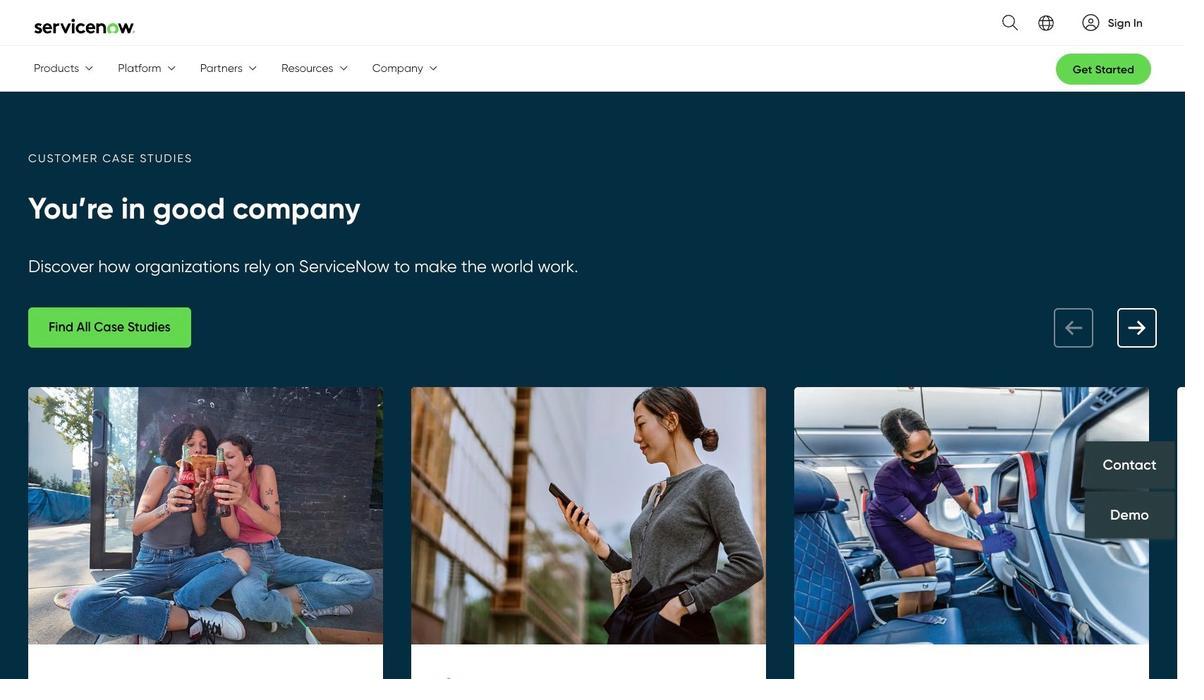 Task type: locate. For each thing, give the bounding box(es) containing it.
standard chartered bank logo image
[[436, 673, 545, 680]]

slide 3 of 6 tab panel
[[795, 387, 1150, 680]]

arc image
[[1083, 14, 1100, 31]]

servicenow image
[[34, 18, 135, 34]]

slide 2 of 6 tab panel
[[411, 387, 766, 680]]



Task type: vqa. For each thing, say whether or not it's contained in the screenshot.
Standard Chartered Bank Logo
yes



Task type: describe. For each thing, give the bounding box(es) containing it.
slide 1 of 6 tab panel
[[28, 387, 383, 680]]

search image
[[994, 6, 1018, 39]]

slide 4 of 6 tab panel
[[1178, 387, 1185, 680]]



